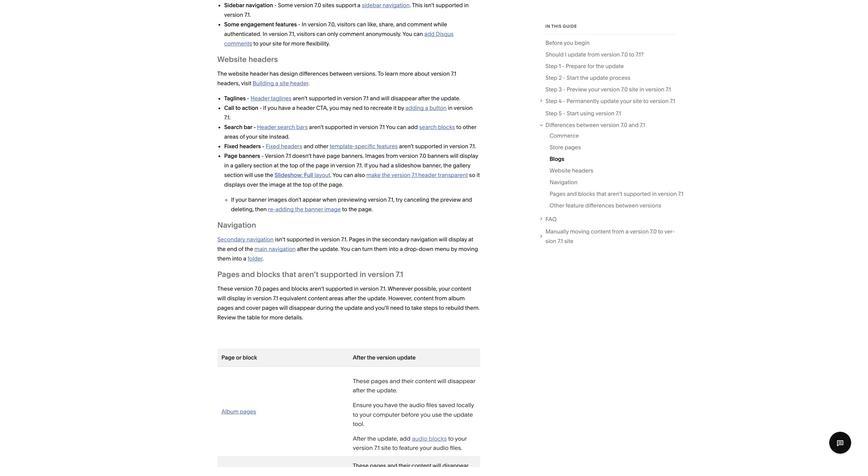 Task type: vqa. For each thing, say whether or not it's contained in the screenshot.
Parallax to the bottom
no



Task type: locate. For each thing, give the bounding box(es) containing it.
this
[[551, 24, 562, 29]]

1 vertical spatial navigation
[[217, 221, 256, 230]]

2 vertical spatial pages
[[217, 270, 239, 279]]

1 horizontal spatial section
[[253, 162, 272, 169]]

banners left version on the left top
[[239, 152, 260, 159]]

1 vertical spatial isn't
[[275, 236, 285, 243]]

supported inside 'link'
[[624, 190, 651, 197]]

2 banners from the left
[[427, 152, 449, 159]]

1 vertical spatial moving
[[458, 246, 478, 252]]

0 horizontal spatial them
[[217, 255, 231, 262]]

0 horizontal spatial pages and blocks that aren't supported in version 7.1
[[217, 270, 403, 279]]

version inside step 5 - start using version 7.1 link
[[596, 110, 614, 117]]

folder link
[[248, 255, 263, 262]]

0 horizontal spatial between
[[330, 70, 352, 77]]

headers up 'navigation' link
[[572, 167, 593, 174]]

page for page banners
[[224, 152, 237, 159]]

about
[[415, 70, 430, 77]]

feature down 'after the update, add audio blocks'
[[399, 444, 418, 452]]

0 horizontal spatial areas
[[224, 133, 238, 140]]

between inside the website header has design differences between versions. to learn more about version 7.1 headers, visit
[[330, 70, 352, 77]]

0 horizontal spatial by
[[398, 104, 404, 111]]

cta,
[[316, 104, 328, 111]]

7.1 inside 'link'
[[678, 190, 683, 197]]

try
[[396, 196, 403, 203]]

comment down this
[[407, 21, 432, 28]]

step
[[545, 63, 557, 70], [545, 74, 557, 81], [545, 86, 557, 93], [545, 98, 557, 104], [545, 110, 557, 117]]

2 vertical spatial for
[[261, 314, 268, 321]]

1 horizontal spatial at
[[287, 181, 292, 188]]

bars
[[296, 124, 308, 131]]

page
[[327, 152, 340, 159], [316, 162, 329, 169]]

differences
[[299, 70, 328, 77], [585, 202, 614, 209]]

7.1, left "try" on the left top
[[388, 196, 395, 203]]

1 start from the top
[[567, 74, 579, 81]]

you
[[564, 39, 573, 46], [267, 104, 277, 111], [329, 104, 339, 111], [369, 162, 378, 169], [373, 402, 383, 409], [420, 411, 431, 418]]

manually moving content from a version 7.0 to ver sion 7.1 site button
[[538, 227, 675, 246]]

moving inside after the update. you can turn them into a drop-down menu by moving them into a
[[458, 246, 478, 252]]

0 vertical spatial add
[[424, 30, 434, 37]]

7.1, inside if your banner images don't appear when previewing version 7.1, try canceling the preview and deleting, then
[[388, 196, 395, 203]]

1 vertical spatial for
[[588, 63, 594, 70]]

7.0 left ver at the right
[[650, 228, 657, 235]]

banners
[[239, 152, 260, 159], [427, 152, 449, 159]]

have
[[278, 104, 291, 111], [313, 152, 325, 159], [384, 402, 398, 409]]

your down step 2 - start the update process link
[[588, 86, 600, 93]]

search
[[277, 124, 295, 131], [419, 124, 437, 131]]

page
[[224, 152, 237, 159], [221, 354, 235, 361]]

pages and blocks that aren't supported in version 7.1 up other feature differences between versions
[[550, 190, 683, 197]]

features
[[275, 21, 297, 28], [377, 143, 398, 150]]

a inside manually moving content from a version 7.0 to ver sion 7.1 site
[[626, 228, 629, 235]]

0 vertical spatial start
[[567, 74, 579, 81]]

header taglines link
[[251, 95, 291, 102]]

folder .
[[248, 255, 264, 262]]

display up review
[[227, 295, 246, 302]]

2 vertical spatial between
[[616, 202, 638, 209]]

aren't up during
[[310, 285, 324, 292]]

step 4 - permanently update your site to version 7.1
[[545, 98, 675, 104]]

0 horizontal spatial disappear
[[289, 305, 315, 311]]

1 horizontal spatial fixed
[[266, 143, 280, 150]]

1 step from the top
[[545, 63, 557, 70]]

step 5 - start using version 7.1 link
[[545, 109, 621, 120]]

blocks up other feature differences between versions
[[578, 190, 595, 197]]

top inside so it displays over the image at the top of the page.
[[303, 181, 311, 188]]

disappear up locally
[[448, 377, 475, 385]]

and right share,
[[396, 21, 406, 28]]

a down the faq link
[[626, 228, 629, 235]]

0 horizontal spatial some
[[224, 21, 239, 28]]

1 after from the top
[[353, 354, 366, 361]]

page down search
[[224, 152, 237, 159]]

page or block
[[221, 354, 257, 361]]

1 vertical spatial other
[[315, 143, 328, 150]]

doesn't
[[292, 152, 312, 159]]

you down files
[[420, 411, 431, 418]]

in inside 'link'
[[652, 190, 657, 197]]

1 vertical spatial areas
[[329, 295, 343, 302]]

1 vertical spatial at
[[287, 181, 292, 188]]

step inside step 4 - permanently update your site to version 7.1 link
[[545, 98, 557, 104]]

0 vertical spatial for
[[283, 40, 290, 47]]

files
[[426, 402, 437, 409]]

main navigation link
[[254, 246, 296, 252]]

0 vertical spatial by
[[398, 104, 404, 111]]

navigation link
[[550, 177, 578, 189]]

0 vertical spatial at
[[274, 162, 279, 169]]

your up deleting,
[[235, 196, 247, 203]]

audio for add
[[412, 435, 427, 442]]

page. up the when
[[329, 181, 343, 188]]

gallery up transparent
[[453, 162, 470, 169]]

disappear up details.
[[289, 305, 315, 311]]

version inside pages and blocks that aren't supported in version 7.1 'link'
[[658, 190, 677, 197]]

site down manually
[[564, 238, 573, 245]]

1 horizontal spatial navigation
[[550, 179, 578, 186]]

2 vertical spatial more
[[270, 314, 283, 321]]

blogs
[[550, 155, 564, 162]]

will
[[381, 95, 389, 102], [450, 152, 458, 159], [244, 172, 253, 178], [439, 236, 447, 243], [217, 295, 226, 302], [279, 305, 288, 311], [437, 377, 446, 385]]

- up action
[[247, 95, 249, 102]]

content down faq dropdown button
[[591, 228, 611, 235]]

if up deleting,
[[231, 196, 234, 203]]

1 vertical spatial have
[[313, 152, 325, 159]]

you left 'turn' in the bottom of the page
[[340, 246, 350, 252]]

1 horizontal spatial if
[[263, 104, 266, 111]]

blocks inside these version 7.0 pages and blocks aren't supported in version 7.1. wherever possible, your content will display in version 7.1 equivalent content areas after the update. however, content from album pages and cover pages will disappear during the update and you'll need to take steps to rebuild them. review the table for more details.
[[291, 285, 308, 292]]

1 horizontal spatial pages
[[349, 236, 365, 243]]

banner down appear
[[305, 206, 323, 213]]

step for step 3 - preview your version 7.0 site in version 7.1
[[545, 86, 557, 93]]

by
[[398, 104, 404, 111], [451, 246, 457, 252]]

after for after the update, add audio blocks
[[353, 435, 366, 442]]

1 vertical spatial by
[[451, 246, 457, 252]]

by inside after the update. you can turn them into a drop-down menu by moving them into a
[[451, 246, 457, 252]]

1 vertical spatial page
[[221, 354, 235, 361]]

update. inside after the update. you can turn them into a drop-down menu by moving them into a
[[320, 246, 339, 252]]

your down audio blocks link
[[420, 444, 432, 452]]

2 horizontal spatial if
[[364, 162, 367, 169]]

7.1. up also
[[356, 162, 363, 169]]

in inside '. this isn't supported in version 7.1.'
[[464, 2, 469, 9]]

blogs link
[[550, 154, 564, 166]]

1 vertical spatial comment
[[339, 30, 364, 37]]

version
[[265, 152, 284, 159]]

for inside step 1 - prepare for the update link
[[588, 63, 594, 70]]

previewing
[[338, 196, 367, 203]]

1 vertical spatial website
[[550, 167, 571, 174]]

1 horizontal spatial that
[[596, 190, 606, 197]]

pages inside isn't supported in version 7.1. pages in the secondary navigation will display at the end of the
[[349, 236, 365, 243]]

to inside ensure you have the audio files saved locally to your computer before you use the update tool.
[[353, 411, 358, 418]]

image down the when
[[324, 206, 341, 213]]

4 step from the top
[[545, 98, 557, 104]]

to inside to other areas of your site instead.
[[456, 124, 461, 131]]

visitors
[[337, 21, 355, 28], [297, 30, 315, 37]]

step inside step 3 - preview your version 7.0 site in version 7.1 link
[[545, 86, 557, 93]]

0 vertical spatial image
[[269, 181, 286, 188]]

it
[[393, 104, 397, 111], [477, 172, 480, 178]]

start
[[567, 74, 579, 81], [567, 110, 579, 117]]

permanently
[[567, 98, 599, 104]]

1 vertical spatial into
[[232, 255, 242, 262]]

1 horizontal spatial comment
[[407, 21, 432, 28]]

0 vertical spatial banner
[[248, 196, 266, 203]]

2 horizontal spatial for
[[588, 63, 594, 70]]

steps
[[424, 305, 438, 311]]

header left cta,
[[296, 104, 315, 111]]

2 vertical spatial at
[[468, 236, 473, 243]]

audio down ensure you have the audio files saved locally to your computer before you use the update tool.
[[412, 435, 427, 442]]

don't
[[288, 196, 301, 203]]

1 vertical spatial image
[[324, 206, 341, 213]]

preview
[[440, 196, 461, 203]]

7.1 inside the website header has design differences between versions. to learn more about version 7.1 headers, visit
[[451, 70, 456, 77]]

can
[[357, 21, 366, 28], [316, 30, 326, 37], [414, 30, 423, 37], [397, 124, 406, 131], [344, 172, 353, 178], [351, 246, 361, 252]]

0 horizontal spatial image
[[269, 181, 286, 188]]

0 vertical spatial website headers
[[217, 55, 278, 64]]

version inside in version 7.1.
[[454, 104, 473, 111]]

from up the step 1 - prepare for the update
[[588, 51, 600, 58]]

step inside step 2 - start the update process link
[[545, 74, 557, 81]]

taglines
[[224, 95, 246, 102]]

the inside after the update. you can turn them into a drop-down menu by moving them into a
[[310, 246, 318, 252]]

- inside step 5 - start using version 7.1 link
[[563, 110, 565, 117]]

7.0 inside - version 7.1 doesn't have page banners. images from version 7.0 banners will display in a gallery section at the top of the page in version 7.1. if you had a slideshow banner, the gallery section will use the
[[419, 152, 426, 159]]

deleting,
[[231, 206, 254, 213]]

the
[[596, 63, 604, 70], [580, 74, 588, 81], [431, 95, 440, 102], [280, 162, 288, 169], [306, 162, 314, 169], [443, 162, 452, 169], [265, 172, 273, 178], [382, 172, 390, 178], [259, 181, 268, 188], [293, 181, 301, 188], [319, 181, 327, 188], [431, 196, 439, 203], [295, 206, 303, 213], [349, 206, 357, 213], [372, 236, 381, 243], [217, 246, 226, 252], [245, 246, 253, 252], [310, 246, 318, 252], [358, 295, 366, 302], [335, 305, 343, 311], [237, 314, 246, 321], [367, 354, 375, 361], [366, 387, 375, 394], [399, 402, 408, 409], [443, 411, 452, 418], [367, 435, 376, 442]]

0 horizontal spatial top
[[290, 162, 298, 169]]

supported inside these version 7.0 pages and blocks aren't supported in version 7.1. wherever possible, your content will display in version 7.1 equivalent content areas after the update. however, content from album pages and cover pages will disappear during the update and you'll need to take steps to rebuild them. review the table for more details.
[[326, 285, 353, 292]]

their
[[402, 377, 414, 385]]

2 vertical spatial display
[[227, 295, 246, 302]]

0 vertical spatial feature
[[566, 202, 584, 209]]

top down full
[[303, 181, 311, 188]]

drop-
[[404, 246, 419, 252]]

2 after from the top
[[353, 435, 366, 442]]

0 horizontal spatial have
[[278, 104, 291, 111]]

aren't up other feature differences between versions
[[608, 190, 622, 197]]

0 vertical spatial areas
[[224, 133, 238, 140]]

blocks up equivalent
[[291, 285, 308, 292]]

website
[[228, 70, 249, 77]]

page for page or block
[[221, 354, 235, 361]]

0 horizontal spatial isn't
[[275, 236, 285, 243]]

step for step 4 - permanently update your site to version 7.1
[[545, 98, 557, 104]]

more right learn
[[399, 70, 413, 77]]

2 step from the top
[[545, 74, 557, 81]]

supported inside isn't supported in version 7.1. pages in the secondary navigation will display at the end of the
[[287, 236, 314, 243]]

website
[[217, 55, 247, 64], [550, 167, 571, 174]]

0 vertical spatial differences
[[299, 70, 328, 77]]

these for these pages and their content will disappear after the update.
[[353, 377, 370, 385]]

disqus
[[436, 30, 454, 37]]

header up instead.
[[257, 124, 276, 131]]

step for step 1 - prepare for the update
[[545, 63, 557, 70]]

0 vertical spatial disappear
[[391, 95, 417, 102]]

more left flexibility.
[[291, 40, 305, 47]]

site inside manually moving content from a version 7.0 to ver sion 7.1 site
[[564, 238, 573, 245]]

after for after the version update
[[353, 354, 366, 361]]

version inside the website header has design differences between versions. to learn more about version 7.1 headers, visit
[[431, 70, 450, 77]]

pages
[[565, 144, 581, 151], [263, 285, 279, 292], [217, 305, 234, 311], [262, 305, 278, 311], [371, 377, 388, 385], [240, 408, 256, 415]]

1 vertical spatial them
[[217, 255, 231, 262]]

sion
[[545, 228, 675, 245]]

pages up the other
[[550, 190, 566, 197]]

top up slideshow:
[[290, 162, 298, 169]]

site inside to your version 7.1 site to feature your audio files.
[[381, 444, 391, 452]]

search down adding a button link
[[419, 124, 437, 131]]

0 vertical spatial display
[[460, 152, 478, 159]]

audio inside ensure you have the audio files saved locally to your computer before you use the update tool.
[[409, 402, 425, 409]]

sidebar
[[224, 2, 244, 9]]

- right the 1
[[562, 63, 564, 70]]

0 vertical spatial some
[[278, 2, 293, 9]]

2 vertical spatial audio
[[433, 444, 449, 452]]

version inside '. this isn't supported in version 7.1.'
[[224, 11, 243, 18]]

and right preview
[[462, 196, 472, 203]]

banner inside if your banner images don't appear when previewing version 7.1, try canceling the preview and deleting, then
[[248, 196, 266, 203]]

0 vertical spatial isn't
[[424, 2, 434, 9]]

pages down 'folder .'
[[263, 285, 279, 292]]

your up album at the right bottom
[[439, 285, 450, 292]]

0 vertical spatial pages
[[550, 190, 566, 197]]

from inside - version 7.1 doesn't have page banners. images from version 7.0 banners will display in a gallery section at the top of the page in version 7.1. if you had a slideshow banner, the gallery section will use the
[[386, 152, 398, 159]]

- inside step 4 - permanently update your site to version 7.1 link
[[563, 98, 565, 104]]

navigation for main navigation
[[269, 246, 296, 252]]

areas down search
[[224, 133, 238, 140]]

content inside manually moving content from a version 7.0 to ver sion 7.1 site
[[591, 228, 611, 235]]

1 vertical spatial top
[[303, 181, 311, 188]]

7.0 up cover
[[255, 285, 261, 292]]

3 step from the top
[[545, 86, 557, 93]]

2
[[559, 74, 562, 81]]

your inside dropdown button
[[620, 98, 631, 104]]

template-
[[330, 143, 355, 150]]

use
[[254, 172, 264, 178], [432, 411, 442, 418]]

adding down images
[[275, 206, 294, 213]]

at inside - version 7.1 doesn't have page banners. images from version 7.0 banners will display in a gallery section at the top of the page in version 7.1. if you had a slideshow banner, the gallery section will use the
[[274, 162, 279, 169]]

store pages link
[[550, 142, 581, 154]]

from inside these version 7.0 pages and blocks aren't supported in version 7.1. wherever possible, your content will display in version 7.1 equivalent content areas after the update. however, content from album pages and cover pages will disappear during the update and you'll need to take steps to rebuild them. review the table for more details.
[[435, 295, 447, 302]]

add down adding a button link
[[408, 124, 418, 131]]

update inside ensure you have the audio files saved locally to your computer before you use the update tool.
[[453, 411, 473, 418]]

audio inside to your version 7.1 site to feature your audio files.
[[433, 444, 449, 452]]

have right doesn't
[[313, 152, 325, 159]]

7.1 inside these version 7.0 pages and blocks aren't supported in version 7.1. wherever possible, your content will display in version 7.1 equivalent content areas after the update. however, content from album pages and cover pages will disappear during the update and you'll need to take steps to rebuild them. review the table for more details.
[[273, 295, 278, 302]]

transparent
[[438, 172, 468, 178]]

sites
[[322, 2, 334, 9]]

0 horizontal spatial adding
[[275, 206, 294, 213]]

a left sidebar at the left
[[357, 2, 360, 9]]

it right recreate
[[393, 104, 397, 111]]

page. down 'previewing'
[[358, 206, 373, 213]]

7.1. down call
[[224, 114, 231, 121]]

guide
[[563, 24, 577, 29]]

2 horizontal spatial more
[[399, 70, 413, 77]]

moving inside manually moving content from a version 7.0 to ver sion 7.1 site
[[570, 228, 590, 235]]

features up 'to your site for more flexibility.' on the top left of the page
[[275, 21, 297, 28]]

will inside these pages and their content will disappear after the update.
[[437, 377, 446, 385]]

start for using
[[567, 110, 579, 117]]

- inside - version 7.1 doesn't have page banners. images from version 7.0 banners will display in a gallery section at the top of the page in version 7.1. if you had a slideshow banner, the gallery section will use the
[[261, 152, 264, 159]]

header up action
[[251, 95, 270, 102]]

over
[[247, 181, 258, 188]]

. inside '. this isn't supported in version 7.1.'
[[410, 2, 411, 9]]

commerce
[[550, 132, 579, 139]]

7.1.
[[244, 11, 251, 18], [224, 114, 231, 121], [470, 143, 476, 150], [356, 162, 363, 169], [341, 236, 348, 243], [380, 285, 387, 292]]

isn't up main navigation
[[275, 236, 285, 243]]

for right table at bottom
[[261, 314, 268, 321]]

you'll
[[375, 305, 389, 311]]

0 vertical spatial these
[[217, 285, 233, 292]]

0 horizontal spatial differences
[[299, 70, 328, 77]]

- inside step 2 - start the update process link
[[563, 74, 565, 81]]

0 vertical spatial features
[[275, 21, 297, 28]]

version inside to your version 7.1 site to feature your audio files.
[[353, 444, 373, 452]]

between left versions.
[[330, 70, 352, 77]]

slideshow: full layout . you can also make the version 7.1 header transparent
[[275, 172, 468, 178]]

- right 4
[[563, 98, 565, 104]]

version inside differences between version 7.0 and 7.1 link
[[600, 122, 619, 129]]

0 horizontal spatial banners
[[239, 152, 260, 159]]

from up steps
[[435, 295, 447, 302]]

- inside step 1 - prepare for the update link
[[562, 63, 564, 70]]

7.0 down step 4 - permanently update your site to version 7.1 link
[[621, 122, 627, 129]]

have inside ensure you have the audio files saved locally to your computer before you use the update tool.
[[384, 402, 398, 409]]

0 horizontal spatial section
[[224, 172, 243, 178]]

5 step from the top
[[545, 110, 557, 117]]

re-adding the banner image to the page.
[[268, 206, 373, 213]]

navigation for sidebar navigation - some version 7.0 sites support a sidebar navigation
[[246, 2, 273, 9]]

0 horizontal spatial website
[[217, 55, 247, 64]]

2 vertical spatial if
[[231, 196, 234, 203]]

secondary navigation
[[217, 236, 274, 243]]

1 vertical spatial disappear
[[289, 305, 315, 311]]

banners inside - version 7.1 doesn't have page banners. images from version 7.0 banners will display in a gallery section at the top of the page in version 7.1. if you had a slideshow banner, the gallery section will use the
[[427, 152, 449, 159]]

layout
[[314, 172, 330, 178]]

supported up while
[[436, 2, 463, 9]]

1 horizontal spatial these
[[353, 377, 370, 385]]

in left this
[[545, 24, 550, 29]]

comment right only
[[339, 30, 364, 37]]

2 start from the top
[[567, 110, 579, 117]]

. this isn't supported in version 7.1.
[[224, 2, 469, 18]]

update. inside these pages and their content will disappear after the update.
[[377, 387, 397, 394]]

1 horizontal spatial them
[[374, 246, 387, 252]]

and inside these pages and their content will disappear after the update.
[[390, 377, 400, 385]]

before you begin
[[545, 39, 590, 46]]

these inside these pages and their content will disappear after the update.
[[353, 377, 370, 385]]

- inside - in version 7.0, visitors can like, share, and comment while authenticated. in version 7.1, visitors can only comment anonymously. you can
[[298, 21, 300, 28]]

at inside isn't supported in version 7.1. pages in the secondary navigation will display at the end of the
[[468, 236, 473, 243]]

can left 'turn' in the bottom of the page
[[351, 246, 361, 252]]

and inside 'link'
[[567, 190, 577, 197]]

between inside dropdown button
[[576, 122, 599, 129]]

0 vertical spatial other
[[463, 124, 476, 131]]

after inside after the update. you can turn them into a drop-down menu by moving them into a
[[297, 246, 309, 252]]

it right so at the right of page
[[477, 172, 480, 178]]

feature inside to your version 7.1 site to feature your audio files.
[[399, 444, 418, 452]]

a left the button
[[425, 104, 428, 111]]

should i update from version 7.0 to 7.1? link
[[545, 50, 644, 61]]

manually
[[545, 228, 569, 235]]

your down step 3 - preview your version 7.0 site in version 7.1 link
[[620, 98, 631, 104]]

by right recreate
[[398, 104, 404, 111]]

for inside these version 7.0 pages and blocks aren't supported in version 7.1. wherever possible, your content will display in version 7.1 equivalent content areas after the update. however, content from album pages and cover pages will disappear during the update and you'll need to take steps to rebuild them. review the table for more details.
[[261, 314, 268, 321]]

audio
[[409, 402, 425, 409], [412, 435, 427, 442], [433, 444, 449, 452]]

aren't inside these version 7.0 pages and blocks aren't supported in version 7.1. wherever possible, your content will display in version 7.1 equivalent content areas after the update. however, content from album pages and cover pages will disappear during the update and you'll need to take steps to rebuild them. review the table for more details.
[[310, 285, 324, 292]]

flexibility.
[[306, 40, 330, 47]]

step left 4
[[545, 98, 557, 104]]

top inside - version 7.1 doesn't have page banners. images from version 7.0 banners will display in a gallery section at the top of the page in version 7.1. if you had a slideshow banner, the gallery section will use the
[[290, 162, 298, 169]]

these inside these version 7.0 pages and blocks aren't supported in version 7.1. wherever possible, your content will display in version 7.1 equivalent content areas after the update. however, content from album pages and cover pages will disappear during the update and you'll need to take steps to rebuild them. review the table for more details.
[[217, 285, 233, 292]]

1 vertical spatial display
[[449, 236, 467, 243]]

you up the make
[[369, 162, 378, 169]]

visitors up flexibility.
[[297, 30, 315, 37]]

bar
[[244, 124, 252, 131]]

for down should i update from version 7.0 to 7.1? link
[[588, 63, 594, 70]]

you right anonymously.
[[403, 30, 412, 37]]

have inside - version 7.1 doesn't have page banners. images from version 7.0 banners will display in a gallery section at the top of the page in version 7.1. if you had a slideshow banner, the gallery section will use the
[[313, 152, 325, 159]]

step left 5
[[545, 110, 557, 117]]

your inside ensure you have the audio files saved locally to your computer before you use the update tool.
[[360, 411, 372, 418]]

building
[[253, 80, 274, 87]]

1 vertical spatial use
[[432, 411, 442, 418]]

differences inside the website header has design differences between versions. to learn more about version 7.1 headers, visit
[[299, 70, 328, 77]]

0 vertical spatial page.
[[329, 181, 343, 188]]

1 vertical spatial page
[[316, 162, 329, 169]]

computer
[[373, 411, 400, 418]]

however,
[[388, 295, 412, 302]]

1 search from the left
[[277, 124, 295, 131]]

them down end
[[217, 255, 231, 262]]

1 horizontal spatial in
[[302, 21, 307, 28]]

0 vertical spatial between
[[330, 70, 352, 77]]

0 horizontal spatial for
[[261, 314, 268, 321]]

0 horizontal spatial more
[[270, 314, 283, 321]]

step inside step 5 - start using version 7.1 link
[[545, 110, 557, 117]]

and up doesn't
[[304, 143, 313, 150]]

1 vertical spatial these
[[353, 377, 370, 385]]

secondary navigation link
[[217, 236, 274, 243]]

step for step 5 - start using version 7.1
[[545, 110, 557, 117]]

3
[[559, 86, 562, 93]]

your down bar
[[246, 133, 257, 140]]

content up album at the right bottom
[[451, 285, 471, 292]]

page left the or
[[221, 354, 235, 361]]

navigation for secondary navigation
[[247, 236, 274, 243]]

these up review
[[217, 285, 233, 292]]

0 vertical spatial 7.1,
[[289, 30, 296, 37]]

0 vertical spatial website
[[217, 55, 247, 64]]

that up other feature differences between versions
[[596, 190, 606, 197]]

2 gallery from the left
[[453, 162, 470, 169]]

update,
[[377, 435, 398, 442]]

aren't up slideshow
[[399, 143, 414, 150]]

website down "blogs" link at the top right of page
[[550, 167, 571, 174]]

and
[[396, 21, 406, 28], [370, 95, 380, 102], [629, 122, 639, 129], [304, 143, 313, 150], [567, 190, 577, 197], [462, 196, 472, 203], [241, 270, 255, 279], [280, 285, 290, 292], [235, 305, 245, 311], [364, 305, 374, 311], [390, 377, 400, 385]]

1 horizontal spatial areas
[[329, 295, 343, 302]]

0 horizontal spatial comment
[[339, 30, 364, 37]]



Task type: describe. For each thing, give the bounding box(es) containing it.
blocks down 'folder .'
[[257, 270, 280, 279]]

1 vertical spatial features
[[377, 143, 398, 150]]

step 1 - prepare for the update link
[[545, 61, 624, 73]]

blocks down files
[[429, 435, 447, 442]]

headers up page banners
[[240, 143, 261, 150]]

0 vertical spatial section
[[253, 162, 272, 169]]

use inside - version 7.1 doesn't have page banners. images from version 7.0 banners will display in a gallery section at the top of the page in version 7.1. if you had a slideshow banner, the gallery section will use the
[[254, 172, 264, 178]]

1 horizontal spatial into
[[389, 246, 399, 252]]

before you begin link
[[545, 38, 590, 50]]

pages down commerce link
[[565, 144, 581, 151]]

2 fixed from the left
[[266, 143, 280, 150]]

add inside add disqus comments
[[424, 30, 434, 37]]

cover
[[246, 305, 261, 311]]

you right "layout"
[[333, 172, 342, 178]]

possible,
[[414, 285, 437, 292]]

1 vertical spatial that
[[282, 270, 296, 279]]

update up process
[[605, 63, 624, 70]]

0 vertical spatial page
[[327, 152, 340, 159]]

pages inside 'link'
[[550, 190, 566, 197]]

will up over
[[244, 172, 253, 178]]

if inside - version 7.1 doesn't have page banners. images from version 7.0 banners will display in a gallery section at the top of the page in version 7.1. if you had a slideshow banner, the gallery section will use the
[[364, 162, 367, 169]]

can left "disqus"
[[414, 30, 423, 37]]

7.0 left the 7.1?
[[621, 51, 628, 58]]

a down the has
[[275, 80, 278, 87]]

differences between version 7.0 and 7.1
[[545, 122, 645, 129]]

display inside - version 7.1 doesn't have page banners. images from version 7.0 banners will display in a gallery section at the top of the page in version 7.1. if you had a slideshow banner, the gallery section will use the
[[460, 152, 478, 159]]

2 horizontal spatial in
[[545, 24, 550, 29]]

can down adding a button link
[[397, 124, 406, 131]]

aren't right bars
[[309, 124, 324, 131]]

specific
[[355, 143, 375, 150]]

pages and blocks that aren't supported in version 7.1 link
[[550, 189, 683, 201]]

7.1. inside isn't supported in version 7.1. pages in the secondary navigation will display at the end of the
[[341, 236, 348, 243]]

step 3 - preview your version 7.0 site in version 7.1
[[545, 86, 671, 93]]

5
[[559, 110, 562, 117]]

7.0 inside manually moving content from a version 7.0 to ver sion 7.1 site
[[650, 228, 657, 235]]

1 vertical spatial pages and blocks that aren't supported in version 7.1
[[217, 270, 403, 279]]

other
[[550, 202, 564, 209]]

1 vertical spatial add
[[408, 124, 418, 131]]

site inside to other areas of your site instead.
[[259, 133, 268, 140]]

1 horizontal spatial some
[[278, 2, 293, 9]]

your down some engagement features
[[260, 40, 271, 47]]

version inside manually moving content from a version 7.0 to ver sion 7.1 site
[[630, 228, 649, 235]]

of inside so it displays over the image at the top of the page.
[[313, 181, 318, 188]]

site down process
[[629, 86, 638, 93]]

i
[[565, 51, 567, 58]]

after inside these pages and their content will disappear after the update.
[[353, 387, 365, 394]]

you up computer
[[373, 402, 383, 409]]

if inside if your banner images don't appear when previewing version 7.1, try canceling the preview and deleting, then
[[231, 196, 234, 203]]

0 horizontal spatial other
[[315, 143, 328, 150]]

re-
[[268, 206, 275, 213]]

update up their
[[397, 354, 416, 361]]

- right bar
[[254, 124, 256, 131]]

0 vertical spatial visitors
[[337, 21, 355, 28]]

version inside step 4 - permanently update your site to version 7.1 link
[[650, 98, 669, 104]]

authenticated.
[[224, 30, 261, 37]]

supported down after the update. you can turn them into a drop-down menu by moving them into a
[[320, 270, 358, 279]]

preview
[[567, 86, 587, 93]]

had
[[379, 162, 389, 169]]

1 fixed from the left
[[224, 143, 238, 150]]

taglines - header taglines aren't supported in version 7.1 and will disappear after the update.
[[224, 95, 461, 102]]

headers up doesn't
[[281, 143, 302, 150]]

navigation left this
[[383, 2, 410, 9]]

update inside these version 7.0 pages and blocks aren't supported in version 7.1. wherever possible, your content will display in version 7.1 equivalent content areas after the update. however, content from album pages and cover pages will disappear during the update and you'll need to take steps to rebuild them. review the table for more details.
[[344, 305, 363, 311]]

make the version 7.1 header transparent link
[[366, 172, 468, 178]]

1 vertical spatial banner
[[305, 206, 323, 213]]

your up files.
[[455, 435, 467, 442]]

supported up cta,
[[309, 95, 336, 102]]

0 vertical spatial header
[[251, 95, 270, 102]]

should
[[545, 51, 564, 58]]

header down banner, in the top of the page
[[418, 172, 437, 178]]

site down design
[[280, 80, 289, 87]]

2 vertical spatial add
[[400, 435, 410, 442]]

0 vertical spatial if
[[263, 104, 266, 111]]

wherever
[[388, 285, 413, 292]]

you inside - in version 7.0, visitors can like, share, and comment while authenticated. in version 7.1, visitors can only comment anonymously. you can
[[403, 30, 412, 37]]

can left also
[[344, 172, 353, 178]]

rebuild
[[445, 305, 464, 311]]

7.1?
[[636, 51, 644, 58]]

4
[[559, 98, 562, 104]]

the
[[217, 70, 227, 77]]

pages up review
[[217, 305, 234, 311]]

to other areas of your site instead.
[[224, 124, 476, 140]]

- version 7.1 doesn't have page banners. images from version 7.0 banners will display in a gallery section at the top of the page in version 7.1. if you had a slideshow banner, the gallery section will use the
[[224, 152, 478, 178]]

the inside these pages and their content will disappear after the update.
[[366, 387, 375, 394]]

these for these version 7.0 pages and blocks aren't supported in version 7.1. wherever possible, your content will display in version 7.1 equivalent content areas after the update. however, content from album pages and cover pages will disappear during the update and you'll need to take steps to rebuild them. review the table for more details.
[[217, 285, 233, 292]]

in inside in version 7.1.
[[448, 104, 453, 111]]

7.1 inside - version 7.1 doesn't have page banners. images from version 7.0 banners will display in a gallery section at the top of the page in version 7.1. if you had a slideshow banner, the gallery section will use the
[[286, 152, 291, 159]]

0 vertical spatial navigation
[[550, 179, 578, 186]]

headers,
[[217, 80, 240, 87]]

then
[[255, 206, 267, 213]]

step 1 - prepare for the update
[[545, 63, 624, 70]]

areas inside these version 7.0 pages and blocks aren't supported in version 7.1. wherever possible, your content will display in version 7.1 equivalent content areas after the update. however, content from album pages and cover pages will disappear during the update and you'll need to take steps to rebuild them. review the table for more details.
[[329, 295, 343, 302]]

blocks down the button
[[438, 124, 455, 131]]

supported up banner, in the top of the page
[[415, 143, 442, 150]]

0 horizontal spatial in
[[263, 30, 267, 37]]

more inside these version 7.0 pages and blocks aren't supported in version 7.1. wherever possible, your content will display in version 7.1 equivalent content areas after the update. however, content from album pages and cover pages will disappear during the update and you'll need to take steps to rebuild them. review the table for more details.
[[270, 314, 283, 321]]

1 horizontal spatial page.
[[358, 206, 373, 213]]

image inside so it displays over the image at the top of the page.
[[269, 181, 286, 188]]

7.1 inside manually moving content from a version 7.0 to ver sion 7.1 site
[[558, 238, 563, 245]]

saved
[[439, 402, 455, 409]]

update inside dropdown button
[[600, 98, 619, 104]]

content up during
[[308, 295, 328, 302]]

0 vertical spatial pages and blocks that aren't supported in version 7.1
[[550, 190, 683, 197]]

will down equivalent
[[279, 305, 288, 311]]

update up step 3 - preview your version 7.0 site in version 7.1
[[590, 74, 608, 81]]

- up some engagement features
[[274, 2, 277, 9]]

display inside these version 7.0 pages and blocks aren't supported in version 7.1. wherever possible, your content will display in version 7.1 equivalent content areas after the update. however, content from album pages and cover pages will disappear during the update and you'll need to take steps to rebuild them. review the table for more details.
[[227, 295, 246, 302]]

version inside should i update from version 7.0 to 7.1? link
[[601, 51, 620, 58]]

and left you'll
[[364, 305, 374, 311]]

only
[[327, 30, 338, 37]]

1 horizontal spatial for
[[283, 40, 290, 47]]

and down the folder
[[241, 270, 255, 279]]

- left fixed headers link
[[262, 143, 264, 150]]

update. inside these version 7.0 pages and blocks aren't supported in version 7.1. wherever possible, your content will display in version 7.1 equivalent content areas after the update. however, content from album pages and cover pages will disappear during the update and you'll need to take steps to rebuild them. review the table for more details.
[[367, 295, 387, 302]]

like,
[[368, 21, 378, 28]]

a left drop-
[[400, 246, 403, 252]]

faq button
[[538, 214, 675, 224]]

1 horizontal spatial website
[[550, 167, 571, 174]]

1 banners from the left
[[239, 152, 260, 159]]

recreate
[[370, 104, 392, 111]]

images
[[365, 152, 385, 159]]

- right action
[[260, 104, 262, 111]]

7.0 down process
[[621, 86, 628, 93]]

audio for the
[[409, 402, 425, 409]]

7.1 inside to your version 7.1 site to feature your audio files.
[[374, 444, 380, 452]]

start for the
[[567, 74, 579, 81]]

and left cover
[[235, 305, 245, 311]]

to
[[378, 70, 384, 77]]

share,
[[379, 21, 395, 28]]

take
[[411, 305, 422, 311]]

0 horizontal spatial pages
[[217, 270, 239, 279]]

it inside so it displays over the image at the top of the page.
[[477, 172, 480, 178]]

1 horizontal spatial adding
[[405, 104, 424, 111]]

more inside the website header has design differences between versions. to learn more about version 7.1 headers, visit
[[399, 70, 413, 77]]

so
[[469, 172, 475, 178]]

1 horizontal spatial disappear
[[391, 95, 417, 102]]

to inside dropdown button
[[643, 98, 648, 104]]

disappear inside these version 7.0 pages and blocks aren't supported in version 7.1. wherever possible, your content will display in version 7.1 equivalent content areas after the update. however, content from album pages and cover pages will disappear during the update and you'll need to take steps to rebuild them. review the table for more details.
[[289, 305, 315, 311]]

site down some engagement features
[[272, 40, 282, 47]]

page. inside so it displays over the image at the top of the page.
[[329, 181, 343, 188]]

2 search from the left
[[419, 124, 437, 131]]

aren't right taglines
[[293, 95, 307, 102]]

a right had at the top
[[391, 162, 394, 169]]

tool.
[[353, 420, 365, 427]]

site inside dropdown button
[[633, 98, 642, 104]]

your inside these version 7.0 pages and blocks aren't supported in version 7.1. wherever possible, your content will display in version 7.1 equivalent content areas after the update. however, content from album pages and cover pages will disappear during the update and you'll need to take steps to rebuild them. review the table for more details.
[[439, 285, 450, 292]]

content inside these pages and their content will disappear after the update.
[[415, 377, 436, 385]]

a down page banners
[[230, 162, 233, 169]]

isn't inside '. this isn't supported in version 7.1.'
[[424, 2, 434, 9]]

0 vertical spatial comment
[[407, 21, 432, 28]]

add disqus comments
[[224, 30, 454, 47]]

a up header search bars 'link'
[[292, 104, 295, 111]]

7.0 inside these version 7.0 pages and blocks aren't supported in version 7.1. wherever possible, your content will display in version 7.1 equivalent content areas after the update. however, content from album pages and cover pages will disappear during the update and you'll need to take steps to rebuild them. review the table for more details.
[[255, 285, 261, 292]]

block
[[243, 354, 257, 361]]

images
[[268, 196, 287, 203]]

0 horizontal spatial navigation
[[217, 221, 256, 230]]

anonymously.
[[366, 30, 401, 37]]

step 2 - start the update process
[[545, 74, 630, 81]]

and inside - in version 7.0, visitors can like, share, and comment while authenticated. in version 7.1, visitors can only comment anonymously. you can
[[396, 21, 406, 28]]

update right i
[[568, 51, 586, 58]]

7.0,
[[328, 21, 336, 28]]

to your site for more flexibility.
[[252, 40, 330, 47]]

and up equivalent
[[280, 285, 290, 292]]

visit
[[241, 80, 251, 87]]

template-specific features link
[[330, 143, 398, 150]]

button
[[430, 104, 447, 111]]

sidebar navigation - some version 7.0 sites support a sidebar navigation
[[224, 2, 410, 9]]

will up review
[[217, 295, 226, 302]]

1 horizontal spatial website headers
[[550, 167, 593, 174]]

you inside before you begin link
[[564, 39, 573, 46]]

and up recreate
[[370, 95, 380, 102]]

files.
[[450, 444, 462, 452]]

a left folder link
[[243, 255, 246, 262]]

before
[[401, 411, 419, 418]]

album
[[221, 408, 239, 415]]

you down recreate
[[386, 124, 396, 131]]

store pages
[[550, 144, 581, 151]]

menu
[[435, 246, 450, 252]]

display inside isn't supported in version 7.1. pages in the secondary navigation will display at the end of the
[[449, 236, 467, 243]]

ensure you have the audio files saved locally to your computer before you use the update tool.
[[353, 402, 474, 427]]

from inside manually moving content from a version 7.0 to ver sion 7.1 site
[[612, 228, 624, 235]]

ensure
[[353, 402, 372, 409]]

1 vertical spatial header
[[257, 124, 276, 131]]

fixed headers - fixed headers and other template-specific features aren't supported in version 7.1.
[[224, 143, 476, 150]]

call to action - if you have a header cta, you may ned to recreate it by adding a button
[[224, 104, 447, 111]]

should i update from version 7.0 to 7.1?
[[545, 51, 644, 58]]

during
[[316, 305, 333, 311]]

that inside 'link'
[[596, 190, 606, 197]]

supported down in version 7.1.
[[325, 124, 352, 131]]

versions
[[640, 202, 661, 209]]

you inside after the update. you can turn them into a drop-down menu by moving them into a
[[340, 246, 350, 252]]

navigation inside isn't supported in version 7.1. pages in the secondary navigation will display at the end of the
[[411, 236, 438, 243]]

call
[[224, 104, 234, 111]]

learn
[[385, 70, 398, 77]]

review
[[217, 314, 236, 321]]

will up transparent
[[450, 152, 458, 159]]

0 vertical spatial have
[[278, 104, 291, 111]]

use inside ensure you have the audio files saved locally to your computer before you use the update tool.
[[432, 411, 442, 418]]

step for step 2 - start the update process
[[545, 74, 557, 81]]

slideshow
[[395, 162, 421, 169]]

- in version 7.0, visitors can like, share, and comment while authenticated. in version 7.1, visitors can only comment anonymously. you can
[[224, 21, 447, 37]]

commerce link
[[550, 131, 579, 142]]

1 horizontal spatial image
[[324, 206, 341, 213]]

building a site header .
[[253, 80, 310, 87]]

and inside dropdown button
[[629, 122, 639, 129]]

supported inside '. this isn't supported in version 7.1.'
[[436, 2, 463, 9]]

1 vertical spatial differences
[[585, 202, 614, 209]]

1 gallery from the left
[[235, 162, 252, 169]]

ned
[[352, 104, 363, 111]]

1 vertical spatial visitors
[[297, 30, 315, 37]]

of inside to other areas of your site instead.
[[240, 133, 245, 140]]

content down possible,
[[414, 295, 434, 302]]

you inside - version 7.1 doesn't have page banners. images from version 7.0 banners will display in a gallery section at the top of the page in version 7.1. if you had a slideshow banner, the gallery section will use the
[[369, 162, 378, 169]]

0 horizontal spatial features
[[275, 21, 297, 28]]

7.1, inside - in version 7.0, visitors can like, share, and comment while authenticated. in version 7.1, visitors can only comment anonymously. you can
[[289, 30, 296, 37]]

the inside if your banner images don't appear when previewing version 7.1, try canceling the preview and deleting, then
[[431, 196, 439, 203]]

or
[[236, 354, 241, 361]]

page banners
[[224, 152, 260, 159]]

0 vertical spatial more
[[291, 40, 305, 47]]

can inside after the update. you can turn them into a drop-down menu by moving them into a
[[351, 246, 361, 252]]

isn't supported in version 7.1. pages in the secondary navigation will display at the end of the
[[217, 236, 473, 252]]

disappear inside these pages and their content will disappear after the update.
[[448, 377, 475, 385]]

7.1. inside these version 7.0 pages and blocks aren't supported in version 7.1. wherever possible, your content will display in version 7.1 equivalent content areas after the update. however, content from album pages and cover pages will disappear during the update and you'll need to take steps to rebuild them. review the table for more details.
[[380, 285, 387, 292]]

header down design
[[290, 80, 308, 87]]

add disqus comments link
[[224, 30, 454, 47]]

when
[[322, 196, 336, 203]]

prepare
[[566, 63, 586, 70]]

after the version update
[[353, 354, 416, 361]]

header inside the website header has design differences between versions. to learn more about version 7.1 headers, visit
[[250, 70, 268, 77]]

you left may on the left top of the page
[[329, 104, 339, 111]]

of inside - version 7.1 doesn't have page banners. images from version 7.0 banners will display in a gallery section at the top of the page in version 7.1. if you had a slideshow banner, the gallery section will use the
[[300, 162, 305, 169]]

you down 'header taglines' link
[[267, 104, 277, 111]]

version inside isn't supported in version 7.1. pages in the secondary navigation will display at the end of the
[[321, 236, 340, 243]]

pages right the album
[[240, 408, 256, 415]]

will up recreate
[[381, 95, 389, 102]]

0 vertical spatial it
[[393, 104, 397, 111]]

and inside if your banner images don't appear when previewing version 7.1, try canceling the preview and deleting, then
[[462, 196, 472, 203]]

while
[[433, 21, 447, 28]]

areas inside to other areas of your site instead.
[[224, 133, 238, 140]]

taglines
[[271, 95, 291, 102]]

other inside to other areas of your site instead.
[[463, 124, 476, 131]]

version inside if your banner images don't appear when previewing version 7.1, try canceling the preview and deleting, then
[[368, 196, 387, 203]]

manually moving content from a version 7.0 to ver sion 7.1 site
[[545, 228, 675, 245]]

your inside to other areas of your site instead.
[[246, 133, 257, 140]]

album pages link
[[221, 408, 256, 415]]

headers up the has
[[248, 55, 278, 64]]

aren't up equivalent
[[298, 270, 319, 279]]

can left like,
[[357, 21, 366, 28]]

can up flexibility.
[[316, 30, 326, 37]]

7.1. inside - version 7.1 doesn't have page banners. images from version 7.0 banners will display in a gallery section at the top of the page in version 7.1. if you had a slideshow banner, the gallery section will use the
[[356, 162, 363, 169]]

isn't inside isn't supported in version 7.1. pages in the secondary navigation will display at the end of the
[[275, 236, 285, 243]]

begin
[[575, 39, 590, 46]]

search blocks link
[[419, 124, 455, 131]]

in version 7.1.
[[224, 104, 473, 121]]

pages right cover
[[262, 305, 278, 311]]

7.1. inside '. this isn't supported in version 7.1.'
[[244, 11, 251, 18]]

7.0 left sites
[[314, 2, 321, 9]]

process
[[610, 74, 630, 81]]

aren't inside 'link'
[[608, 190, 622, 197]]

7.1. up so at the right of page
[[470, 143, 476, 150]]

to inside manually moving content from a version 7.0 to ver sion 7.1 site
[[658, 228, 663, 235]]



